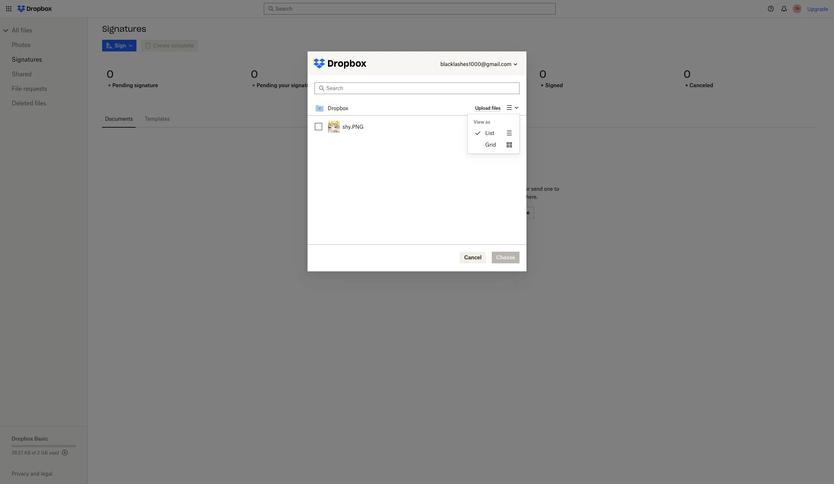 Task type: vqa. For each thing, say whether or not it's contained in the screenshot.
Whether on the top right of the page
yes



Task type: describe. For each thing, give the bounding box(es) containing it.
sign
[[483, 186, 494, 192]]

1 horizontal spatial signatures
[[102, 24, 146, 34]]

dropbox
[[12, 436, 33, 442]]

tab list containing documents
[[102, 110, 817, 128]]

whether you sign a document or send one to others for signature, it appears here.
[[451, 186, 559, 200]]

signatures inside signatures link
[[12, 56, 42, 63]]

or
[[525, 186, 530, 192]]

privacy and legal
[[12, 471, 52, 477]]

send
[[531, 186, 543, 192]]

and
[[30, 471, 39, 477]]

declined
[[401, 82, 423, 88]]

gb
[[41, 450, 48, 456]]

it
[[501, 194, 504, 200]]

deleted files link
[[12, 96, 76, 111]]

file
[[12, 85, 22, 92]]

shared
[[12, 70, 32, 78]]

privacy
[[12, 471, 29, 477]]

upgrade
[[808, 6, 829, 12]]

0 for pending signature
[[107, 68, 114, 81]]

templates
[[145, 116, 170, 122]]

pending for pending signature
[[112, 82, 133, 88]]

dropbox logo - go to the homepage image
[[15, 3, 54, 15]]

your
[[279, 82, 290, 88]]

photos
[[12, 41, 31, 49]]

pending for pending your signature
[[257, 82, 277, 88]]

pending signature
[[112, 82, 158, 88]]

a
[[495, 186, 498, 192]]

global header element
[[0, 0, 834, 18]]

for
[[467, 194, 474, 200]]

signed
[[545, 82, 563, 88]]

get more space image
[[60, 449, 69, 457]]

signatures link
[[12, 52, 76, 67]]

2
[[37, 450, 40, 456]]

documents tab
[[102, 110, 136, 128]]

legal
[[41, 471, 52, 477]]



Task type: locate. For each thing, give the bounding box(es) containing it.
0 horizontal spatial signature
[[134, 82, 158, 88]]

here.
[[526, 194, 538, 200]]

0 horizontal spatial files
[[21, 27, 32, 34]]

upgrade link
[[808, 6, 829, 12]]

1 pending from the left
[[112, 82, 133, 88]]

tab list
[[102, 110, 817, 128]]

all files
[[12, 27, 32, 34]]

signature up templates
[[134, 82, 158, 88]]

0 vertical spatial files
[[21, 27, 32, 34]]

file requests
[[12, 85, 47, 92]]

photos link
[[12, 38, 76, 52]]

dropbox basic
[[12, 436, 48, 442]]

files right all on the left top
[[21, 27, 32, 34]]

signature
[[134, 82, 158, 88], [291, 82, 315, 88]]

shared link
[[12, 67, 76, 81]]

0 for signed
[[540, 68, 547, 81]]

1 horizontal spatial pending
[[257, 82, 277, 88]]

0 up canceled
[[684, 68, 691, 81]]

pending your signature
[[257, 82, 315, 88]]

0 up pending your signature at the top of page
[[251, 68, 258, 81]]

file requests link
[[12, 81, 76, 96]]

files inside deleted files link
[[35, 100, 46, 107]]

28.57 kb of 2 gb used
[[12, 450, 59, 456]]

requests
[[23, 85, 47, 92]]

files
[[21, 27, 32, 34], [35, 100, 46, 107]]

1 horizontal spatial signature
[[291, 82, 315, 88]]

templates tab
[[142, 110, 173, 128]]

signatures
[[102, 24, 146, 34], [12, 56, 42, 63]]

pending up documents
[[112, 82, 133, 88]]

others
[[451, 194, 466, 200]]

deleted
[[12, 100, 33, 107]]

privacy and legal link
[[12, 471, 88, 477]]

0 vertical spatial signatures
[[102, 24, 146, 34]]

1 vertical spatial files
[[35, 100, 46, 107]]

files inside all files link
[[21, 27, 32, 34]]

document
[[499, 186, 524, 192]]

0 horizontal spatial signatures
[[12, 56, 42, 63]]

0 for declined
[[395, 68, 402, 81]]

4 0 from the left
[[540, 68, 547, 81]]

0 for pending your signature
[[251, 68, 258, 81]]

choose a file to sign dialog
[[308, 51, 527, 271]]

pending
[[112, 82, 133, 88], [257, 82, 277, 88]]

used
[[49, 450, 59, 456]]

signature right your
[[291, 82, 315, 88]]

0 up signed
[[540, 68, 547, 81]]

canceled
[[690, 82, 713, 88]]

1 vertical spatial signatures
[[12, 56, 42, 63]]

kb
[[24, 450, 31, 456]]

2 signature from the left
[[291, 82, 315, 88]]

deleted files
[[12, 100, 46, 107]]

0 up the pending signature
[[107, 68, 114, 81]]

0 for canceled
[[684, 68, 691, 81]]

to
[[555, 186, 559, 192]]

1 0 from the left
[[107, 68, 114, 81]]

documents
[[105, 116, 133, 122]]

one
[[544, 186, 553, 192]]

basic
[[34, 436, 48, 442]]

0
[[107, 68, 114, 81], [251, 68, 258, 81], [395, 68, 402, 81], [540, 68, 547, 81], [684, 68, 691, 81]]

files for deleted files
[[35, 100, 46, 107]]

2 0 from the left
[[251, 68, 258, 81]]

2 pending from the left
[[257, 82, 277, 88]]

all files link
[[12, 24, 88, 36]]

0 up the declined
[[395, 68, 402, 81]]

files for all files
[[21, 27, 32, 34]]

signature,
[[475, 194, 499, 200]]

1 signature from the left
[[134, 82, 158, 88]]

all
[[12, 27, 19, 34]]

0 horizontal spatial pending
[[112, 82, 133, 88]]

28.57
[[12, 450, 23, 456]]

of
[[32, 450, 36, 456]]

you
[[473, 186, 482, 192]]

1 horizontal spatial files
[[35, 100, 46, 107]]

3 0 from the left
[[395, 68, 402, 81]]

pending left your
[[257, 82, 277, 88]]

whether
[[451, 186, 472, 192]]

files down 'file requests' link
[[35, 100, 46, 107]]

5 0 from the left
[[684, 68, 691, 81]]

appears
[[505, 194, 525, 200]]



